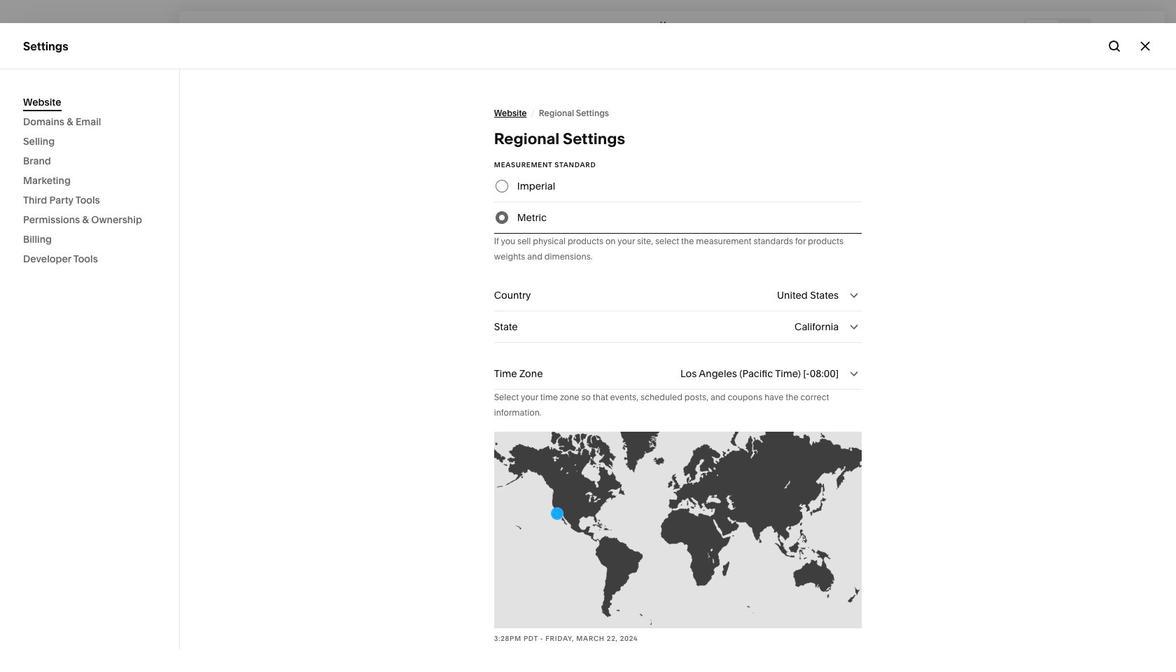 Task type: locate. For each thing, give the bounding box(es) containing it.
style image
[[1104, 23, 1120, 38]]

tab list
[[1026, 19, 1090, 42]]

logo squarespace image
[[23, 23, 39, 39]]

None field
[[494, 280, 862, 311], [494, 312, 862, 342], [494, 359, 862, 389], [494, 280, 862, 311], [494, 312, 862, 342], [494, 359, 862, 389]]



Task type: vqa. For each thing, say whether or not it's contained in the screenshot.
mobile image
yes



Task type: describe. For each thing, give the bounding box(es) containing it.
desktop image
[[1034, 23, 1050, 38]]

mobile image
[[1067, 23, 1082, 38]]

search image
[[140, 23, 155, 39]]

site preview image
[[1137, 23, 1153, 38]]

cross large image
[[1138, 38, 1153, 54]]

search image
[[1107, 38, 1123, 54]]

world map image
[[494, 432, 862, 629]]



